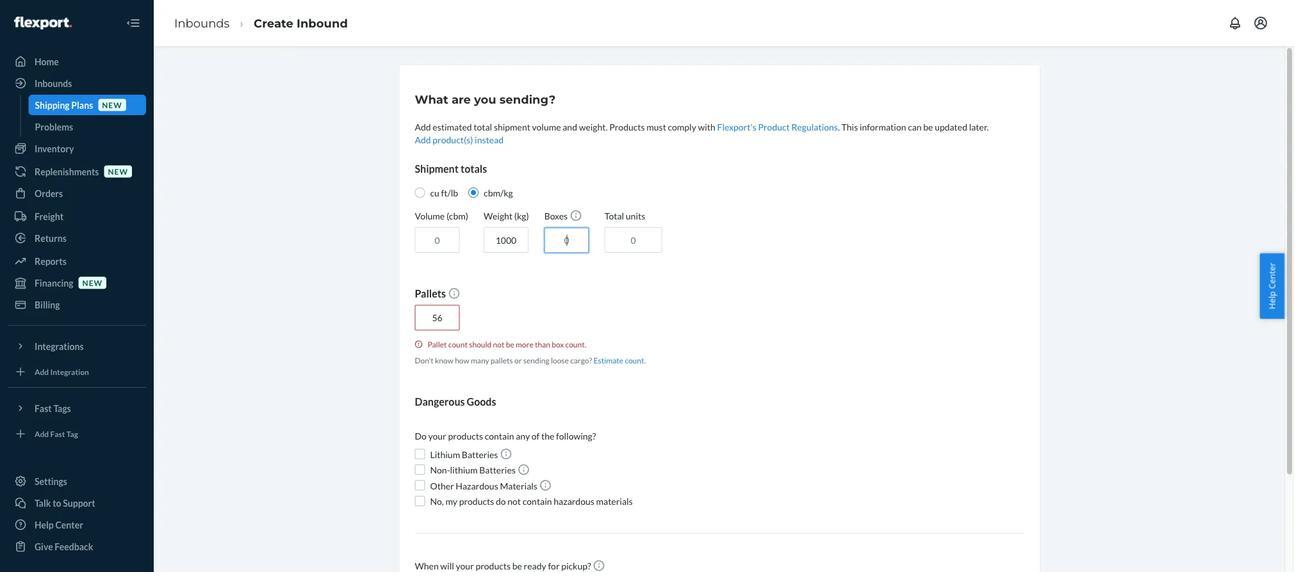 Task type: describe. For each thing, give the bounding box(es) containing it.
cbm/kg
[[484, 187, 513, 198]]

0 horizontal spatial inbounds
[[35, 78, 72, 89]]

billing
[[35, 300, 60, 310]]

help center link
[[8, 515, 146, 536]]

1 vertical spatial not
[[508, 496, 521, 507]]

reports link
[[8, 251, 146, 272]]

add for add integration
[[35, 367, 49, 377]]

more
[[516, 340, 533, 349]]

0 horizontal spatial contain
[[485, 431, 514, 442]]

pallet count should not be more than box count.
[[428, 340, 586, 349]]

the
[[541, 431, 554, 442]]

to
[[53, 498, 61, 509]]

later.
[[969, 121, 989, 132]]

fast tags button
[[8, 398, 146, 419]]

dangerous goods
[[415, 396, 496, 409]]

flexport logo image
[[14, 17, 72, 29]]

reports
[[35, 256, 66, 267]]

feedback
[[55, 542, 93, 553]]

shipment
[[415, 162, 459, 175]]

billing link
[[8, 295, 146, 315]]

(kg)
[[514, 211, 529, 221]]

create inbound link
[[254, 16, 348, 30]]

product(s)
[[433, 134, 473, 145]]

estimated
[[433, 121, 472, 132]]

weight.
[[579, 121, 608, 132]]

shipment totals
[[415, 162, 487, 175]]

. inside add estimated total shipment volume and weight. products must comply with flexport's product regulations . this information can be updated later. add product(s) instead
[[838, 121, 840, 132]]

no,
[[430, 496, 444, 507]]

pallets
[[491, 356, 513, 365]]

give feedback button
[[8, 537, 146, 557]]

create inbound
[[254, 16, 348, 30]]

other
[[430, 481, 454, 492]]

0 text field for weight
[[484, 227, 528, 253]]

problems link
[[29, 117, 146, 137]]

estimate
[[594, 356, 623, 365]]

materials
[[500, 481, 537, 492]]

new for shipping plans
[[102, 100, 122, 110]]

products for do
[[459, 496, 494, 507]]

0 text field for boxes
[[544, 228, 589, 253]]

pickup?
[[561, 561, 591, 572]]

flexport's
[[717, 121, 756, 132]]

for
[[548, 561, 560, 572]]

don't
[[415, 356, 434, 365]]

cu
[[430, 187, 439, 198]]

of
[[532, 431, 540, 442]]

orders
[[35, 188, 63, 199]]

new for financing
[[82, 278, 103, 288]]

give
[[35, 542, 53, 553]]

or
[[514, 356, 522, 365]]

inventory link
[[8, 138, 146, 159]]

add estimated total shipment volume and weight. products must comply with flexport's product regulations . this information can be updated later. add product(s) instead
[[415, 121, 989, 145]]

what are you sending?
[[415, 92, 556, 106]]

cargo?
[[570, 356, 592, 365]]

center inside "link"
[[55, 520, 83, 531]]

freight link
[[8, 206, 146, 227]]

with
[[698, 121, 716, 132]]

home link
[[8, 51, 146, 72]]

add left product(s) at the left of the page
[[415, 134, 431, 145]]

(cbm)
[[446, 211, 468, 221]]

inventory
[[35, 143, 74, 154]]

loose
[[551, 356, 569, 365]]

1 vertical spatial fast
[[50, 430, 65, 439]]

when will your products be ready for pickup?
[[415, 561, 593, 572]]

replenishments
[[35, 166, 99, 177]]

0 horizontal spatial your
[[428, 431, 446, 442]]

help center inside "link"
[[35, 520, 83, 531]]

1 vertical spatial count
[[625, 356, 644, 365]]

will
[[440, 561, 454, 572]]

volume
[[415, 211, 445, 221]]

be for pallet count should not be more than box count.
[[506, 340, 514, 349]]

total units
[[605, 211, 645, 221]]

must
[[647, 121, 666, 132]]

lithium batteries
[[430, 449, 500, 460]]

this
[[842, 121, 858, 132]]

shipping
[[35, 100, 70, 111]]

my
[[446, 496, 457, 507]]

do
[[496, 496, 506, 507]]

1 vertical spatial inbounds link
[[8, 73, 146, 94]]

shipping plans
[[35, 100, 93, 111]]

settings link
[[8, 472, 146, 492]]

inbound
[[297, 16, 348, 30]]

support
[[63, 498, 95, 509]]

open notifications image
[[1227, 15, 1243, 31]]

any
[[516, 431, 530, 442]]

talk to support
[[35, 498, 95, 509]]

tag
[[66, 430, 78, 439]]

home
[[35, 56, 59, 67]]

0 text field for total units
[[605, 227, 662, 253]]

volume
[[532, 121, 561, 132]]

be for when will your products be ready for pickup?
[[512, 561, 522, 572]]

integrations button
[[8, 336, 146, 357]]

you
[[474, 92, 496, 106]]

dangerous
[[415, 396, 465, 409]]

0 text field for volume
[[415, 227, 460, 253]]

ready
[[524, 561, 546, 572]]

instead
[[475, 134, 504, 145]]

comply
[[668, 121, 696, 132]]

flexport's product regulations button
[[717, 120, 838, 133]]



Task type: vqa. For each thing, say whether or not it's contained in the screenshot.
Fragile
no



Task type: locate. For each thing, give the bounding box(es) containing it.
count right estimate
[[625, 356, 644, 365]]

add fast tag
[[35, 430, 78, 439]]

be
[[923, 121, 933, 132], [506, 340, 514, 349], [512, 561, 522, 572]]

fast inside dropdown button
[[35, 403, 52, 414]]

0 horizontal spatial 0 text field
[[415, 227, 460, 253]]

what
[[415, 92, 448, 106]]

lithium
[[430, 449, 460, 460]]

create
[[254, 16, 293, 30]]

0 text field down pallets at the bottom left of page
[[415, 305, 460, 331]]

0 text field for pallets
[[415, 305, 460, 331]]

2 0 text field from the left
[[484, 227, 528, 253]]

1 horizontal spatial inbounds link
[[174, 16, 230, 30]]

1 vertical spatial your
[[456, 561, 474, 572]]

. left this
[[838, 121, 840, 132]]

non-lithium batteries
[[430, 465, 517, 476]]

0 vertical spatial count
[[448, 340, 468, 349]]

1 vertical spatial help
[[35, 520, 54, 531]]

open account menu image
[[1253, 15, 1268, 31]]

0 vertical spatial fast
[[35, 403, 52, 414]]

1 horizontal spatial 0 text field
[[544, 228, 589, 253]]

0 text field
[[415, 227, 460, 253], [484, 227, 528, 253]]

add left integration
[[35, 367, 49, 377]]

None checkbox
[[415, 450, 425, 460]]

be right can
[[923, 121, 933, 132]]

center inside "button"
[[1266, 263, 1278, 289]]

0 vertical spatial products
[[448, 431, 483, 442]]

fast left the tag
[[50, 430, 65, 439]]

sending
[[523, 356, 549, 365]]

hazardous
[[554, 496, 594, 507]]

help inside "button"
[[1266, 292, 1278, 310]]

0 text field
[[605, 227, 662, 253], [544, 228, 589, 253], [415, 305, 460, 331]]

lithium
[[450, 465, 478, 476]]

1 horizontal spatial inbounds
[[174, 16, 230, 30]]

new up orders link
[[108, 167, 128, 176]]

be inside add estimated total shipment volume and weight. products must comply with flexport's product regulations . this information can be updated later. add product(s) instead
[[923, 121, 933, 132]]

1 vertical spatial new
[[108, 167, 128, 176]]

2 vertical spatial be
[[512, 561, 522, 572]]

1 vertical spatial contain
[[523, 496, 552, 507]]

1 horizontal spatial contain
[[523, 496, 552, 507]]

batteries
[[462, 449, 498, 460], [479, 465, 516, 476]]

add integration
[[35, 367, 89, 377]]

be left "ready"
[[512, 561, 522, 572]]

contain
[[485, 431, 514, 442], [523, 496, 552, 507]]

0 vertical spatial inbounds
[[174, 16, 230, 30]]

1 horizontal spatial 0 text field
[[484, 227, 528, 253]]

0 vertical spatial batteries
[[462, 449, 498, 460]]

.
[[838, 121, 840, 132], [644, 356, 646, 365]]

be left more
[[506, 340, 514, 349]]

1 vertical spatial products
[[459, 496, 494, 507]]

help inside "link"
[[35, 520, 54, 531]]

add
[[415, 121, 431, 132], [415, 134, 431, 145], [35, 367, 49, 377], [35, 430, 49, 439]]

0 horizontal spatial inbounds link
[[8, 73, 146, 94]]

0 horizontal spatial help
[[35, 520, 54, 531]]

add down fast tags
[[35, 430, 49, 439]]

financing
[[35, 278, 73, 289]]

help center button
[[1260, 253, 1285, 319]]

problems
[[35, 121, 73, 132]]

inbounds inside breadcrumbs navigation
[[174, 16, 230, 30]]

how
[[455, 356, 469, 365]]

1 0 text field from the left
[[415, 227, 460, 253]]

0 vertical spatial new
[[102, 100, 122, 110]]

inbounds link inside breadcrumbs navigation
[[174, 16, 230, 30]]

batteries up non-lithium batteries
[[462, 449, 498, 460]]

inbounds
[[174, 16, 230, 30], [35, 78, 72, 89]]

your
[[428, 431, 446, 442], [456, 561, 474, 572]]

add inside add fast tag link
[[35, 430, 49, 439]]

add for add estimated total shipment volume and weight. products must comply with flexport's product regulations . this information can be updated later. add product(s) instead
[[415, 121, 431, 132]]

. right estimate
[[644, 356, 646, 365]]

talk to support button
[[8, 493, 146, 514]]

0 horizontal spatial not
[[493, 340, 504, 349]]

returns link
[[8, 228, 146, 249]]

box
[[552, 340, 564, 349]]

0 vertical spatial contain
[[485, 431, 514, 442]]

fast
[[35, 403, 52, 414], [50, 430, 65, 439]]

2 horizontal spatial 0 text field
[[605, 227, 662, 253]]

pallet
[[428, 340, 447, 349]]

add integration link
[[8, 362, 146, 382]]

your right do
[[428, 431, 446, 442]]

updated
[[935, 121, 967, 132]]

1 vertical spatial be
[[506, 340, 514, 349]]

None checkbox
[[415, 465, 425, 476], [415, 481, 425, 491], [415, 496, 425, 507], [415, 465, 425, 476], [415, 481, 425, 491], [415, 496, 425, 507]]

close navigation image
[[126, 15, 141, 31]]

regulations
[[792, 121, 838, 132]]

breadcrumbs navigation
[[164, 4, 358, 42]]

not right do
[[508, 496, 521, 507]]

1 vertical spatial center
[[55, 520, 83, 531]]

1 horizontal spatial .
[[838, 121, 840, 132]]

1 vertical spatial .
[[644, 356, 646, 365]]

your right the will
[[456, 561, 474, 572]]

other hazardous materials
[[430, 481, 539, 492]]

new for replenishments
[[108, 167, 128, 176]]

0 vertical spatial center
[[1266, 263, 1278, 289]]

1 horizontal spatial help
[[1266, 292, 1278, 310]]

give feedback
[[35, 542, 93, 553]]

and
[[563, 121, 577, 132]]

when
[[415, 561, 439, 572]]

1 vertical spatial inbounds
[[35, 78, 72, 89]]

0 vertical spatial be
[[923, 121, 933, 132]]

fast left tags
[[35, 403, 52, 414]]

0 text field down boxes on the top of the page
[[544, 228, 589, 253]]

can
[[908, 121, 922, 132]]

0 vertical spatial help
[[1266, 292, 1278, 310]]

0 text field down volume (cbm)
[[415, 227, 460, 253]]

0 horizontal spatial 0 text field
[[415, 305, 460, 331]]

1 horizontal spatial center
[[1266, 263, 1278, 289]]

talk
[[35, 498, 51, 509]]

0 horizontal spatial center
[[55, 520, 83, 531]]

don't know how many pallets or sending loose cargo? estimate count .
[[415, 356, 646, 365]]

add down the 'what'
[[415, 121, 431, 132]]

no, my products do not contain hazardous materials
[[430, 496, 633, 507]]

0 vertical spatial not
[[493, 340, 504, 349]]

hazardous
[[456, 481, 498, 492]]

1 vertical spatial batteries
[[479, 465, 516, 476]]

products for contain
[[448, 431, 483, 442]]

0 vertical spatial help center
[[1266, 263, 1278, 310]]

not up pallets
[[493, 340, 504, 349]]

1 horizontal spatial count
[[625, 356, 644, 365]]

1 horizontal spatial help center
[[1266, 263, 1278, 310]]

add product(s) instead button
[[415, 133, 504, 146]]

contain down materials at the bottom left of the page
[[523, 496, 552, 507]]

products left "ready"
[[476, 561, 511, 572]]

products
[[609, 121, 645, 132]]

cu ft/lb
[[430, 187, 458, 198]]

1 horizontal spatial not
[[508, 496, 521, 507]]

products down hazardous
[[459, 496, 494, 507]]

0 horizontal spatial count
[[448, 340, 468, 349]]

0 vertical spatial .
[[838, 121, 840, 132]]

do your products contain any of the following?
[[415, 431, 596, 442]]

products up lithium batteries
[[448, 431, 483, 442]]

0 vertical spatial your
[[428, 431, 446, 442]]

orders link
[[8, 183, 146, 204]]

help center inside "button"
[[1266, 263, 1278, 310]]

are
[[452, 92, 471, 106]]

0 text field down "units"
[[605, 227, 662, 253]]

new
[[102, 100, 122, 110], [108, 167, 128, 176], [82, 278, 103, 288]]

contain left any
[[485, 431, 514, 442]]

2 vertical spatial new
[[82, 278, 103, 288]]

sending?
[[500, 92, 556, 106]]

0 horizontal spatial .
[[644, 356, 646, 365]]

fast tags
[[35, 403, 71, 414]]

count up how
[[448, 340, 468, 349]]

new down reports link
[[82, 278, 103, 288]]

0 text field down weight (kg)
[[484, 227, 528, 253]]

know
[[435, 356, 453, 365]]

many
[[471, 356, 489, 365]]

integration
[[50, 367, 89, 377]]

batteries up other hazardous materials
[[479, 465, 516, 476]]

pallets
[[415, 287, 448, 300]]

materials
[[596, 496, 633, 507]]

0 vertical spatial inbounds link
[[174, 16, 230, 30]]

1 horizontal spatial your
[[456, 561, 474, 572]]

do
[[415, 431, 427, 442]]

new right plans
[[102, 100, 122, 110]]

tags
[[53, 403, 71, 414]]

freight
[[35, 211, 63, 222]]

totals
[[461, 162, 487, 175]]

None radio
[[415, 188, 425, 198], [468, 188, 479, 198], [415, 188, 425, 198], [468, 188, 479, 198]]

add for add fast tag
[[35, 430, 49, 439]]

count.
[[565, 340, 586, 349]]

1 vertical spatial help center
[[35, 520, 83, 531]]

information
[[860, 121, 906, 132]]

0 horizontal spatial help center
[[35, 520, 83, 531]]

total
[[474, 121, 492, 132]]

ft/lb
[[441, 187, 458, 198]]

count
[[448, 340, 468, 349], [625, 356, 644, 365]]

2 vertical spatial products
[[476, 561, 511, 572]]

add inside add integration link
[[35, 367, 49, 377]]



